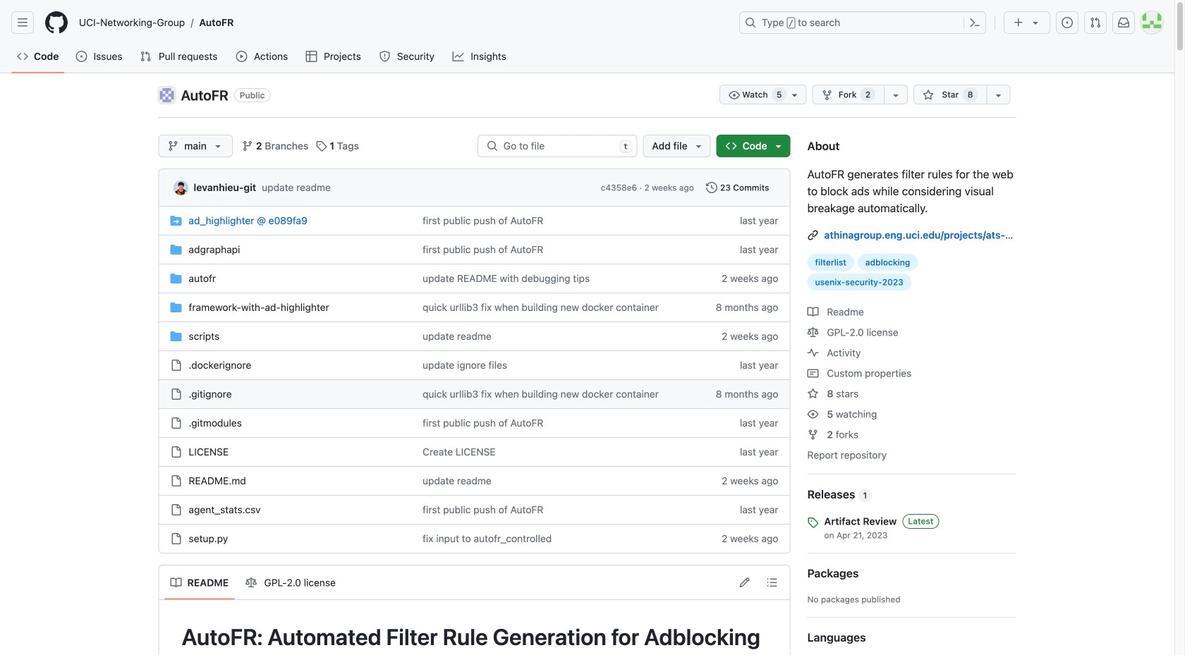 Task type: locate. For each thing, give the bounding box(es) containing it.
tag image
[[316, 140, 327, 152], [807, 517, 819, 528]]

directory image
[[170, 244, 182, 255], [170, 273, 182, 284], [170, 302, 182, 313]]

1 horizontal spatial git pull request image
[[1090, 17, 1101, 28]]

shield image
[[379, 51, 390, 62]]

directory image
[[170, 215, 182, 226], [170, 331, 182, 342]]

git pull request image for issue opened icon
[[1090, 17, 1101, 28]]

plus image
[[1013, 17, 1024, 28]]

graph image
[[453, 51, 464, 62]]

1 horizontal spatial tag image
[[807, 517, 819, 528]]

repo forked image down eye image
[[807, 429, 819, 440]]

1 horizontal spatial book image
[[807, 306, 819, 318]]

0 vertical spatial git pull request image
[[1090, 17, 1101, 28]]

0 horizontal spatial git pull request image
[[140, 51, 151, 62]]

1 directory image from the top
[[170, 215, 182, 226]]

eye image
[[729, 90, 740, 101]]

0 vertical spatial star image
[[923, 90, 934, 101]]

1 vertical spatial directory image
[[170, 273, 182, 284]]

history image
[[706, 182, 717, 193]]

pulse image
[[807, 347, 819, 359]]

repo forked image left see your forks of this repository icon
[[822, 90, 833, 101]]

search image
[[487, 140, 498, 152]]

git pull request image right issue opened image
[[140, 51, 151, 62]]

0 vertical spatial directory image
[[170, 244, 182, 255]]

git pull request image
[[1090, 17, 1101, 28], [140, 51, 151, 62]]

1 horizontal spatial repo forked image
[[822, 90, 833, 101]]

1 vertical spatial repo forked image
[[807, 429, 819, 440]]

repo forked image
[[822, 90, 833, 101], [807, 429, 819, 440]]

git branch image
[[168, 140, 179, 152], [242, 140, 253, 152]]

0 vertical spatial repo forked image
[[822, 90, 833, 101]]

git pull request image for issue opened image
[[140, 51, 151, 62]]

2 directory image from the top
[[170, 331, 182, 342]]

star image right see your forks of this repository icon
[[923, 90, 934, 101]]

3 directory image from the top
[[170, 302, 182, 313]]

edit file image
[[739, 577, 750, 588]]

0 horizontal spatial triangle down image
[[212, 140, 224, 152]]

triangle down image
[[1030, 17, 1041, 28], [212, 140, 224, 152], [693, 140, 704, 152]]

0 horizontal spatial book image
[[170, 577, 182, 589]]

1 vertical spatial list
[[165, 572, 343, 594]]

1 horizontal spatial git branch image
[[242, 140, 253, 152]]

code image
[[17, 51, 28, 62]]

issue opened image
[[1062, 17, 1073, 28]]

git pull request image left notifications image
[[1090, 17, 1101, 28]]

0 horizontal spatial git branch image
[[168, 140, 179, 152]]

1 vertical spatial directory image
[[170, 331, 182, 342]]

star image
[[923, 90, 934, 101], [807, 388, 819, 400]]

1 git branch image from the left
[[168, 140, 179, 152]]

star image down 'note' icon
[[807, 388, 819, 400]]

1 directory image from the top
[[170, 244, 182, 255]]

2 horizontal spatial triangle down image
[[1030, 17, 1041, 28]]

1 horizontal spatial triangle down image
[[693, 140, 704, 152]]

0 horizontal spatial star image
[[807, 388, 819, 400]]

link image
[[807, 230, 819, 241]]

0 vertical spatial tag image
[[316, 140, 327, 152]]

triangle down image
[[773, 140, 784, 152]]

0 vertical spatial directory image
[[170, 215, 182, 226]]

2 vertical spatial directory image
[[170, 302, 182, 313]]

1 vertical spatial book image
[[170, 577, 182, 589]]

homepage image
[[45, 11, 68, 34]]

see your forks of this repository image
[[890, 90, 902, 101]]

list
[[73, 11, 731, 34], [165, 572, 343, 594]]

0 horizontal spatial repo forked image
[[807, 429, 819, 440]]

1 vertical spatial git pull request image
[[140, 51, 151, 62]]

2 directory image from the top
[[170, 273, 182, 284]]

book image
[[807, 306, 819, 318], [170, 577, 182, 589]]

0 vertical spatial list
[[73, 11, 731, 34]]



Task type: vqa. For each thing, say whether or not it's contained in the screenshot.
search all issues text field
no



Task type: describe. For each thing, give the bounding box(es) containing it.
2 git branch image from the left
[[242, 140, 253, 152]]

note image
[[807, 368, 819, 379]]

outline image
[[766, 577, 778, 588]]

table image
[[306, 51, 317, 62]]

play image
[[236, 51, 247, 62]]

8 users starred this repository element
[[963, 87, 978, 102]]

1 horizontal spatial star image
[[923, 90, 934, 101]]

owner avatar image
[[158, 87, 175, 104]]

issue opened image
[[76, 51, 87, 62]]

law image
[[807, 327, 819, 338]]

1 vertical spatial tag image
[[807, 517, 819, 528]]

eye image
[[807, 409, 819, 420]]

law image
[[246, 577, 257, 589]]

code image
[[726, 140, 737, 152]]

levanhieu git image
[[174, 181, 188, 195]]

0 horizontal spatial tag image
[[316, 140, 327, 152]]

add this repository to a list image
[[993, 90, 1004, 101]]

command palette image
[[969, 17, 980, 28]]

0 vertical spatial book image
[[807, 306, 819, 318]]

notifications image
[[1118, 17, 1129, 28]]

1 vertical spatial star image
[[807, 388, 819, 400]]



